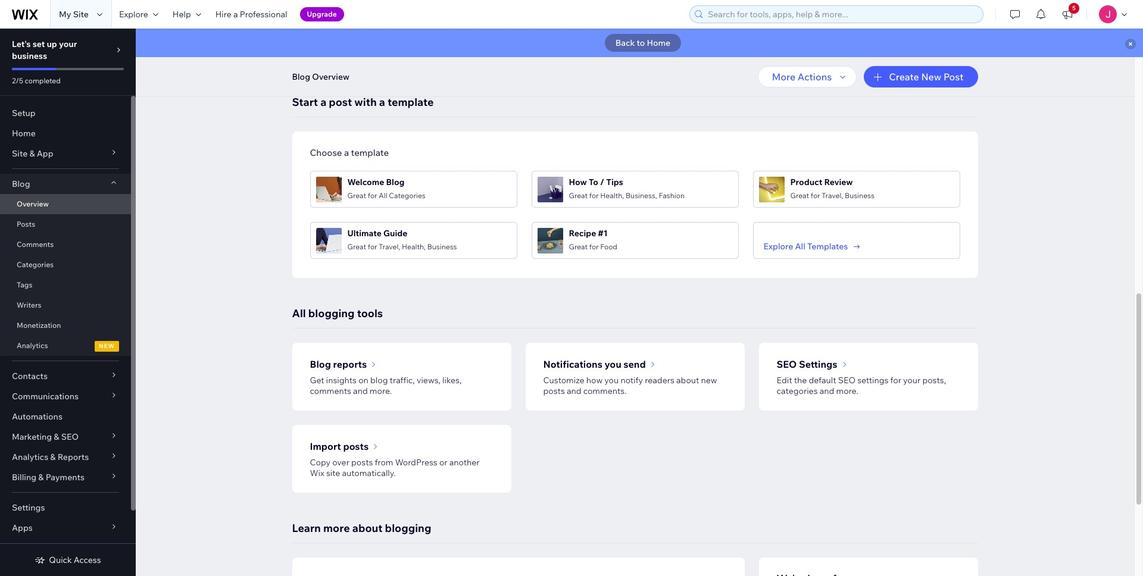Task type: locate. For each thing, give the bounding box(es) containing it.
import
[[310, 441, 341, 453]]

1 horizontal spatial site
[[73, 9, 89, 20]]

upgrade
[[307, 10, 337, 18]]

home inside button
[[647, 38, 671, 48]]

default
[[809, 375, 837, 386]]

2 you from the top
[[605, 375, 619, 386]]

0 horizontal spatial blogging
[[308, 307, 355, 320]]

categories up guide
[[389, 191, 426, 200]]

overview up post
[[312, 71, 350, 82]]

more. right the on
[[370, 386, 392, 397]]

about inside customize how you notify readers about new posts and comments.
[[677, 375, 700, 386]]

more. inside get insights on blog traffic, views, likes, comments and more.
[[370, 386, 392, 397]]

a right with
[[379, 95, 385, 109]]

1 horizontal spatial explore
[[764, 241, 794, 252]]

recipe
[[569, 228, 597, 239]]

0 vertical spatial categories
[[389, 191, 426, 200]]

great down how
[[569, 191, 588, 200]]

2 horizontal spatial all
[[796, 241, 806, 252]]

1 vertical spatial you
[[605, 375, 619, 386]]

1 vertical spatial posts
[[343, 441, 369, 453]]

1 more. from the left
[[370, 386, 392, 397]]

for down product
[[811, 191, 821, 200]]

cms
[[12, 543, 31, 554]]

2 horizontal spatial and
[[820, 386, 835, 397]]

& for analytics
[[50, 452, 56, 463]]

over
[[333, 457, 350, 468]]

posts right over
[[351, 457, 373, 468]]

blog up get
[[310, 359, 331, 371]]

home down "setup"
[[12, 128, 36, 139]]

blog button
[[0, 174, 131, 194]]

you right how
[[605, 375, 619, 386]]

1 horizontal spatial seo
[[777, 359, 797, 371]]

notifications
[[544, 359, 603, 371]]

and left how
[[567, 386, 582, 397]]

1 vertical spatial overview
[[17, 200, 49, 208]]

tags
[[17, 281, 32, 289]]

hire a professional link
[[208, 0, 295, 29]]

for inside recipe #1 great for food
[[590, 242, 599, 251]]

0 vertical spatial about
[[677, 375, 700, 386]]

settings
[[858, 375, 889, 386]]

another
[[450, 457, 480, 468]]

& right billing
[[38, 472, 44, 483]]

for inside product review great for travel, business
[[811, 191, 821, 200]]

you left send
[[605, 359, 622, 371]]

settings link
[[0, 498, 131, 518]]

great inside how to / tips great for health, business, fashion
[[569, 191, 588, 200]]

my site
[[59, 9, 89, 20]]

edit
[[777, 375, 793, 386]]

0 vertical spatial home
[[647, 38, 671, 48]]

comments
[[310, 386, 351, 397]]

and right the
[[820, 386, 835, 397]]

0 vertical spatial posts
[[544, 386, 565, 397]]

1 vertical spatial analytics
[[12, 452, 48, 463]]

2 more. from the left
[[837, 386, 859, 397]]

send
[[624, 359, 646, 371]]

for
[[368, 191, 377, 200], [590, 191, 599, 200], [811, 191, 821, 200], [368, 242, 377, 251], [590, 242, 599, 251], [891, 375, 902, 386]]

your inside let's set up your business
[[59, 39, 77, 49]]

5 button
[[1055, 0, 1081, 29]]

a left post
[[321, 95, 327, 109]]

explore left help on the top left
[[119, 9, 148, 20]]

ultimate
[[348, 228, 382, 239]]

& inside popup button
[[54, 432, 59, 443]]

1 vertical spatial your
[[904, 375, 921, 386]]

0 horizontal spatial business
[[428, 242, 457, 251]]

seo up edit
[[777, 359, 797, 371]]

your
[[59, 39, 77, 49], [904, 375, 921, 386]]

great for ultimate guide
[[348, 242, 366, 251]]

settings up default
[[799, 359, 838, 371]]

categories inside sidebar element
[[17, 260, 54, 269]]

great inside recipe #1 great for food
[[569, 242, 588, 251]]

categories down comments
[[17, 260, 54, 269]]

explore left templates on the top of page
[[764, 241, 794, 252]]

analytics for analytics
[[17, 341, 48, 350]]

0 vertical spatial your
[[59, 39, 77, 49]]

& inside dropdown button
[[38, 472, 44, 483]]

seo inside popup button
[[61, 432, 79, 443]]

& up the analytics & reports
[[54, 432, 59, 443]]

on
[[359, 375, 369, 386]]

and inside customize how you notify readers about new posts and comments.
[[567, 386, 582, 397]]

0 vertical spatial blogging
[[308, 307, 355, 320]]

posts inside copy over posts from wordpress or another wix site automatically.
[[351, 457, 373, 468]]

overview up posts at left top
[[17, 200, 49, 208]]

learn
[[292, 522, 321, 536]]

for left the food
[[590, 242, 599, 251]]

1 vertical spatial site
[[12, 148, 28, 159]]

0 vertical spatial explore
[[119, 9, 148, 20]]

and inside get insights on blog traffic, views, likes, comments and more.
[[353, 386, 368, 397]]

more. right the
[[837, 386, 859, 397]]

sidebar element
[[0, 29, 136, 577]]

0 vertical spatial analytics
[[17, 341, 48, 350]]

0 vertical spatial all
[[379, 191, 388, 200]]

0 horizontal spatial travel,
[[379, 242, 400, 251]]

new
[[99, 343, 115, 350]]

for for product review
[[811, 191, 821, 200]]

1 horizontal spatial home
[[647, 38, 671, 48]]

guide
[[384, 228, 408, 239]]

tips
[[607, 177, 624, 187]]

a for professional
[[233, 9, 238, 20]]

1 horizontal spatial settings
[[799, 359, 838, 371]]

0 horizontal spatial overview
[[17, 200, 49, 208]]

0 horizontal spatial settings
[[12, 503, 45, 513]]

settings up apps
[[12, 503, 45, 513]]

1 horizontal spatial categories
[[389, 191, 426, 200]]

0 horizontal spatial all
[[292, 307, 306, 320]]

great down recipe
[[569, 242, 588, 251]]

great down product
[[791, 191, 810, 200]]

posts link
[[0, 214, 131, 235]]

great inside welcome blog great for all categories
[[348, 191, 366, 200]]

explore for explore
[[119, 9, 148, 20]]

0 horizontal spatial categories
[[17, 260, 54, 269]]

food
[[601, 242, 618, 251]]

great inside ultimate guide great for travel, health, business
[[348, 242, 366, 251]]

health, down guide
[[402, 242, 426, 251]]

2 vertical spatial seo
[[61, 432, 79, 443]]

your right up
[[59, 39, 77, 49]]

fashion
[[659, 191, 685, 200]]

2/5 completed
[[12, 76, 61, 85]]

home right to
[[647, 38, 671, 48]]

marketing
[[12, 432, 52, 443]]

0 horizontal spatial site
[[12, 148, 28, 159]]

/
[[600, 177, 605, 187]]

analytics inside dropdown button
[[12, 452, 48, 463]]

template up welcome
[[351, 147, 389, 158]]

0 vertical spatial overview
[[312, 71, 350, 82]]

1 vertical spatial business
[[428, 242, 457, 251]]

1 horizontal spatial more.
[[837, 386, 859, 397]]

set
[[33, 39, 45, 49]]

1 vertical spatial template
[[351, 147, 389, 158]]

automatically.
[[342, 468, 396, 479]]

travel, down guide
[[379, 242, 400, 251]]

posts inside customize how you notify readers about new posts and comments.
[[544, 386, 565, 397]]

0 vertical spatial template
[[388, 95, 434, 109]]

overview inside sidebar element
[[17, 200, 49, 208]]

0 vertical spatial travel,
[[822, 191, 844, 200]]

all
[[379, 191, 388, 200], [796, 241, 806, 252], [292, 307, 306, 320]]

marketing & seo button
[[0, 427, 131, 447]]

1 horizontal spatial your
[[904, 375, 921, 386]]

0 horizontal spatial home
[[12, 128, 36, 139]]

great for recipe #1
[[569, 242, 588, 251]]

template right with
[[388, 95, 434, 109]]

blog up start
[[292, 71, 310, 82]]

and for you
[[567, 386, 582, 397]]

your left 'posts,'
[[904, 375, 921, 386]]

automations link
[[0, 407, 131, 427]]

1 and from the left
[[353, 386, 368, 397]]

2 and from the left
[[567, 386, 582, 397]]

0 horizontal spatial explore
[[119, 9, 148, 20]]

business inside product review great for travel, business
[[845, 191, 875, 200]]

start a post with a template
[[292, 95, 434, 109]]

1 horizontal spatial all
[[379, 191, 388, 200]]

blog inside button
[[292, 71, 310, 82]]

2 horizontal spatial seo
[[839, 375, 856, 386]]

& inside dropdown button
[[29, 148, 35, 159]]

1 vertical spatial home
[[12, 128, 36, 139]]

1 horizontal spatial overview
[[312, 71, 350, 82]]

site right the my
[[73, 9, 89, 20]]

0 horizontal spatial about
[[353, 522, 383, 536]]

0 vertical spatial business
[[845, 191, 875, 200]]

health, inside how to / tips great for health, business, fashion
[[601, 191, 624, 200]]

2 vertical spatial posts
[[351, 457, 373, 468]]

seo up reports
[[61, 432, 79, 443]]

1 vertical spatial seo
[[839, 375, 856, 386]]

seo
[[777, 359, 797, 371], [839, 375, 856, 386], [61, 432, 79, 443]]

0 horizontal spatial seo
[[61, 432, 79, 443]]

reports
[[58, 452, 89, 463]]

templates
[[808, 241, 848, 252]]

0 horizontal spatial and
[[353, 386, 368, 397]]

site left 'app'
[[12, 148, 28, 159]]

blog inside popup button
[[12, 179, 30, 189]]

help button
[[166, 0, 208, 29]]

analytics
[[17, 341, 48, 350], [12, 452, 48, 463]]

1 vertical spatial blogging
[[385, 522, 432, 536]]

settings inside sidebar element
[[12, 503, 45, 513]]

get insights on blog traffic, views, likes, comments and more.
[[310, 375, 462, 397]]

monetization
[[17, 321, 61, 330]]

for inside ultimate guide great for travel, health, business
[[368, 242, 377, 251]]

great for product review
[[791, 191, 810, 200]]

3 and from the left
[[820, 386, 835, 397]]

0 vertical spatial seo
[[777, 359, 797, 371]]

& left reports
[[50, 452, 56, 463]]

billing & payments button
[[0, 468, 131, 488]]

great down welcome
[[348, 191, 366, 200]]

0 vertical spatial health,
[[601, 191, 624, 200]]

1 vertical spatial categories
[[17, 260, 54, 269]]

health, down 'tips'
[[601, 191, 624, 200]]

1 horizontal spatial about
[[677, 375, 700, 386]]

for down to in the right top of the page
[[590, 191, 599, 200]]

travel, inside product review great for travel, business
[[822, 191, 844, 200]]

for for recipe #1
[[590, 242, 599, 251]]

site
[[73, 9, 89, 20], [12, 148, 28, 159]]

about left new
[[677, 375, 700, 386]]

posts down the notifications
[[544, 386, 565, 397]]

for for ultimate guide
[[368, 242, 377, 251]]

create new post
[[889, 71, 964, 83]]

a
[[233, 9, 238, 20], [321, 95, 327, 109], [379, 95, 385, 109], [344, 147, 349, 158]]

0 vertical spatial you
[[605, 359, 622, 371]]

seo inside edit the default seo settings for your posts, categories and more.
[[839, 375, 856, 386]]

comments
[[17, 240, 54, 249]]

1 horizontal spatial travel,
[[822, 191, 844, 200]]

my
[[59, 9, 71, 20]]

about right more
[[353, 522, 383, 536]]

from
[[375, 457, 393, 468]]

1 horizontal spatial business
[[845, 191, 875, 200]]

analytics down monetization
[[17, 341, 48, 350]]

for inside edit the default seo settings for your posts, categories and more.
[[891, 375, 902, 386]]

blog right welcome
[[386, 177, 405, 187]]

recipe #1 great for food
[[569, 228, 618, 251]]

& for site
[[29, 148, 35, 159]]

seo right default
[[839, 375, 856, 386]]

great down ultimate
[[348, 242, 366, 251]]

2 vertical spatial all
[[292, 307, 306, 320]]

& inside dropdown button
[[50, 452, 56, 463]]

a right hire
[[233, 9, 238, 20]]

overview
[[312, 71, 350, 82], [17, 200, 49, 208]]

0 vertical spatial settings
[[799, 359, 838, 371]]

travel,
[[822, 191, 844, 200], [379, 242, 400, 251]]

great inside product review great for travel, business
[[791, 191, 810, 200]]

cms link
[[0, 538, 131, 559]]

traffic,
[[390, 375, 415, 386]]

travel, down review
[[822, 191, 844, 200]]

categories
[[389, 191, 426, 200], [17, 260, 54, 269]]

analytics & reports
[[12, 452, 89, 463]]

hire
[[215, 9, 232, 20]]

1 vertical spatial health,
[[402, 242, 426, 251]]

travel, inside ultimate guide great for travel, health, business
[[379, 242, 400, 251]]

welcome
[[348, 177, 384, 187]]

for right settings
[[891, 375, 902, 386]]

professional
[[240, 9, 287, 20]]

1 vertical spatial settings
[[12, 503, 45, 513]]

a right choose
[[344, 147, 349, 158]]

2/5
[[12, 76, 23, 85]]

1 vertical spatial travel,
[[379, 242, 400, 251]]

for inside welcome blog great for all categories
[[368, 191, 377, 200]]

for down ultimate
[[368, 242, 377, 251]]

0 horizontal spatial your
[[59, 39, 77, 49]]

edit the default seo settings for your posts, categories and more.
[[777, 375, 947, 397]]

for down welcome
[[368, 191, 377, 200]]

the
[[794, 375, 807, 386]]

&
[[29, 148, 35, 159], [54, 432, 59, 443], [50, 452, 56, 463], [38, 472, 44, 483]]

site & app button
[[0, 144, 131, 164]]

1 vertical spatial all
[[796, 241, 806, 252]]

analytics down marketing
[[12, 452, 48, 463]]

1 vertical spatial explore
[[764, 241, 794, 252]]

you
[[605, 359, 622, 371], [605, 375, 619, 386]]

& left 'app'
[[29, 148, 35, 159]]

site inside dropdown button
[[12, 148, 28, 159]]

up
[[47, 39, 57, 49]]

blog down the site & app
[[12, 179, 30, 189]]

posts up over
[[343, 441, 369, 453]]

0 vertical spatial site
[[73, 9, 89, 20]]

create new post button
[[864, 66, 978, 88]]

billing & payments
[[12, 472, 85, 483]]

0 horizontal spatial more.
[[370, 386, 392, 397]]

post
[[329, 95, 352, 109]]

0 horizontal spatial health,
[[402, 242, 426, 251]]

1 horizontal spatial and
[[567, 386, 582, 397]]

categories
[[777, 386, 818, 397]]

and left the blog
[[353, 386, 368, 397]]

& for marketing
[[54, 432, 59, 443]]

1 horizontal spatial health,
[[601, 191, 624, 200]]

your inside edit the default seo settings for your posts, categories and more.
[[904, 375, 921, 386]]



Task type: describe. For each thing, give the bounding box(es) containing it.
writers link
[[0, 295, 131, 316]]

health, inside ultimate guide great for travel, health, business
[[402, 242, 426, 251]]

reports
[[333, 359, 367, 371]]

tools
[[357, 307, 383, 320]]

and for reports
[[353, 386, 368, 397]]

wix
[[310, 468, 325, 479]]

back to home button
[[605, 34, 682, 52]]

& for billing
[[38, 472, 44, 483]]

help
[[173, 9, 191, 20]]

and inside edit the default seo settings for your posts, categories and more.
[[820, 386, 835, 397]]

travel, for guide
[[379, 242, 400, 251]]

explore all templates
[[764, 241, 848, 252]]

back to home alert
[[136, 29, 1144, 57]]

analytics & reports button
[[0, 447, 131, 468]]

explore all templates button
[[764, 241, 863, 252]]

import posts
[[310, 441, 369, 453]]

get
[[310, 375, 324, 386]]

1 vertical spatial about
[[353, 522, 383, 536]]

customize how you notify readers about new posts and comments.
[[544, 375, 718, 397]]

all inside welcome blog great for all categories
[[379, 191, 388, 200]]

for for welcome blog
[[368, 191, 377, 200]]

payments
[[46, 472, 85, 483]]

customize
[[544, 375, 585, 386]]

a for post
[[321, 95, 327, 109]]

you inside customize how you notify readers about new posts and comments.
[[605, 375, 619, 386]]

more. inside edit the default seo settings for your posts, categories and more.
[[837, 386, 859, 397]]

overview inside button
[[312, 71, 350, 82]]

likes,
[[443, 375, 462, 386]]

ultimate guide great for travel, health, business
[[348, 228, 457, 251]]

with
[[355, 95, 377, 109]]

choose a template
[[310, 147, 389, 158]]

analytics for analytics & reports
[[12, 452, 48, 463]]

all blogging tools
[[292, 307, 383, 320]]

travel, for review
[[822, 191, 844, 200]]

automations
[[12, 412, 62, 422]]

quick
[[49, 555, 72, 566]]

access
[[74, 555, 101, 566]]

site
[[326, 468, 340, 479]]

seo settings
[[777, 359, 838, 371]]

categories inside welcome blog great for all categories
[[389, 191, 426, 200]]

blog reports
[[310, 359, 367, 371]]

let's
[[12, 39, 31, 49]]

back to home
[[616, 38, 671, 48]]

setup link
[[0, 103, 131, 123]]

product
[[791, 177, 823, 187]]

learn more about blogging
[[292, 522, 432, 536]]

more
[[323, 522, 350, 536]]

new
[[922, 71, 942, 83]]

let's set up your business
[[12, 39, 77, 61]]

overview link
[[0, 194, 131, 214]]

copy
[[310, 457, 331, 468]]

blog
[[370, 375, 388, 386]]

contacts button
[[0, 366, 131, 387]]

blog for blog overview
[[292, 71, 310, 82]]

1 horizontal spatial blogging
[[385, 522, 432, 536]]

blog for blog reports
[[310, 359, 331, 371]]

setup
[[12, 108, 36, 119]]

Search for tools, apps, help & more... field
[[705, 6, 980, 23]]

posts
[[17, 220, 35, 229]]

categories link
[[0, 255, 131, 275]]

or
[[440, 457, 448, 468]]

choose
[[310, 147, 342, 158]]

explore for explore all templates
[[764, 241, 794, 252]]

blog overview
[[292, 71, 350, 82]]

to
[[589, 177, 599, 187]]

notifications you send
[[544, 359, 646, 371]]

a for template
[[344, 147, 349, 158]]

app
[[37, 148, 53, 159]]

review
[[825, 177, 853, 187]]

insights
[[326, 375, 357, 386]]

posts,
[[923, 375, 947, 386]]

completed
[[25, 76, 61, 85]]

welcome blog great for all categories
[[348, 177, 426, 200]]

how to / tips great for health, business, fashion
[[569, 177, 685, 200]]

business,
[[626, 191, 657, 200]]

quick access button
[[35, 555, 101, 566]]

great for welcome blog
[[348, 191, 366, 200]]

to
[[637, 38, 645, 48]]

blog inside welcome blog great for all categories
[[386, 177, 405, 187]]

#1
[[598, 228, 608, 239]]

more actions
[[772, 71, 832, 83]]

business inside ultimate guide great for travel, health, business
[[428, 242, 457, 251]]

tags link
[[0, 275, 131, 295]]

more
[[772, 71, 796, 83]]

for inside how to / tips great for health, business, fashion
[[590, 191, 599, 200]]

5
[[1073, 4, 1076, 12]]

blog for blog
[[12, 179, 30, 189]]

blog overview button
[[286, 68, 356, 86]]

communications button
[[0, 387, 131, 407]]

wordpress
[[395, 457, 438, 468]]

contacts
[[12, 371, 48, 382]]

how
[[569, 177, 587, 187]]

apps button
[[0, 518, 131, 538]]

hire a professional
[[215, 9, 287, 20]]

1 you from the top
[[605, 359, 622, 371]]

marketing & seo
[[12, 432, 79, 443]]

notify
[[621, 375, 643, 386]]

billing
[[12, 472, 36, 483]]

writers
[[17, 301, 41, 310]]

upgrade button
[[300, 7, 344, 21]]

home inside sidebar element
[[12, 128, 36, 139]]



Task type: vqa. For each thing, say whether or not it's contained in the screenshot.
Reach new customers on Facebook Shops image at the right top of page
no



